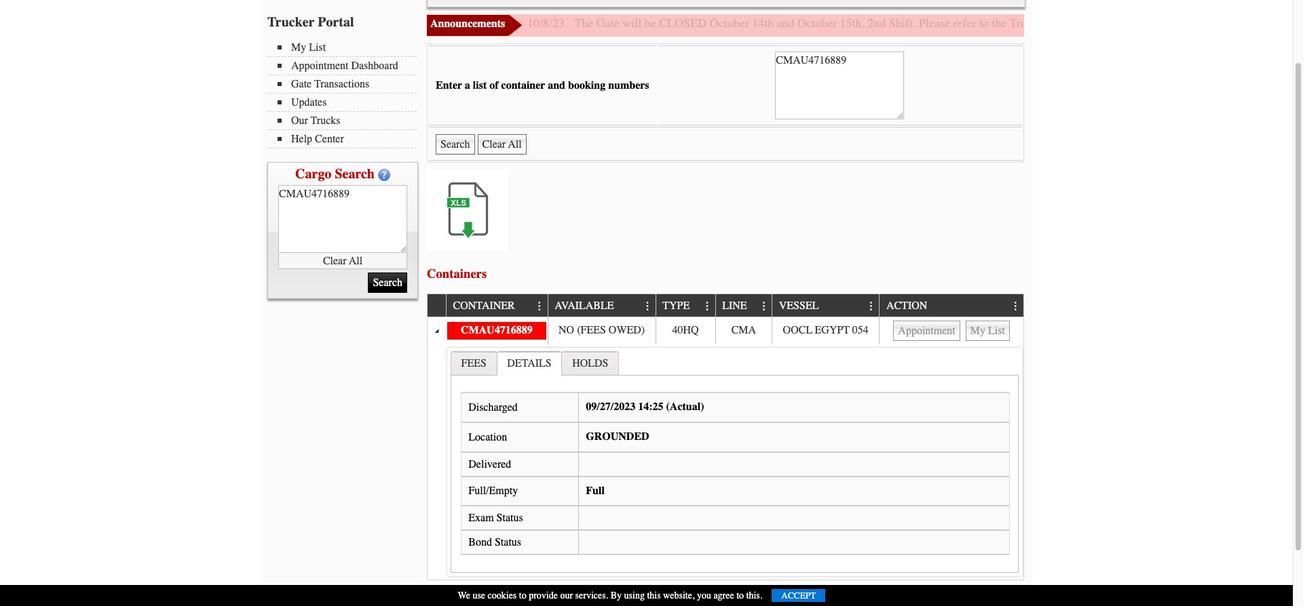 Task type: locate. For each thing, give the bounding box(es) containing it.
to right cookies
[[519, 591, 527, 602]]

0 horizontal spatial menu bar
[[268, 40, 424, 149]]

09/27/2023 14:25 (actual)
[[586, 401, 704, 414]]

portal
[[318, 14, 354, 30]]

we use cookies to provide our services. by using this website, you agree to this.
[[458, 591, 763, 602]]

bond
[[469, 537, 492, 549]]

appointment dashboard link
[[278, 60, 417, 72]]

edit column settings image
[[535, 301, 545, 312], [643, 301, 653, 312], [1011, 301, 1022, 312]]

edit column settings image for container
[[535, 301, 545, 312]]

edit column settings image inside 'available' column header
[[643, 301, 653, 312]]

trucker portal
[[268, 14, 354, 30]]

row group
[[428, 318, 1024, 580]]

for right the 'details'
[[1262, 16, 1277, 31]]

menu bar
[[427, 0, 1026, 7], [268, 40, 424, 149]]

october
[[710, 16, 749, 31], [798, 16, 837, 31]]

1 horizontal spatial the
[[1280, 16, 1295, 31]]

vessel column header
[[772, 295, 879, 318]]

website,
[[663, 591, 695, 602]]

15th,
[[840, 16, 865, 31]]

1 horizontal spatial edit column settings image
[[643, 301, 653, 312]]

container
[[501, 79, 545, 92]]

w
[[1298, 16, 1304, 31]]

1 horizontal spatial and
[[777, 16, 795, 31]]

3 edit column settings image from the left
[[866, 301, 877, 312]]

by
[[611, 591, 622, 602]]

we
[[458, 591, 470, 602]]

page
[[1124, 16, 1147, 31]]

status down exam status
[[495, 537, 521, 549]]

edit column settings image inside container column header
[[535, 301, 545, 312]]

and left booking
[[548, 79, 566, 92]]

available
[[555, 300, 614, 313]]

1 vertical spatial and
[[548, 79, 566, 92]]

and right 14th at the top of the page
[[777, 16, 795, 31]]

line column header
[[715, 295, 772, 318]]

type column header
[[656, 295, 715, 318]]

center
[[315, 133, 344, 145]]

row up 'cma'
[[428, 295, 1024, 318]]

our
[[560, 591, 573, 602]]

status for bond status
[[495, 537, 521, 549]]

0 vertical spatial and
[[777, 16, 795, 31]]

gate
[[597, 16, 620, 31], [1042, 16, 1065, 31], [291, 78, 312, 90]]

edit column settings image right line link
[[759, 301, 770, 312]]

0 horizontal spatial edit column settings image
[[535, 301, 545, 312]]

no
[[559, 325, 575, 337]]

2 edit column settings image from the left
[[759, 301, 770, 312]]

enter
[[436, 79, 462, 92]]

row
[[428, 295, 1024, 318], [428, 318, 1024, 345]]

1 edit column settings image from the left
[[702, 301, 713, 312]]

2 row from the top
[[428, 318, 1024, 345]]

tree grid
[[428, 295, 1024, 580]]

you
[[697, 591, 711, 602]]

web
[[1101, 16, 1121, 31]]

available link
[[555, 295, 621, 317]]

the left truck at the right top of the page
[[992, 16, 1007, 31]]

row down line
[[428, 318, 1024, 345]]

line link
[[723, 295, 754, 317]]

1 vertical spatial status
[[495, 537, 521, 549]]

0 horizontal spatial for
[[1151, 16, 1165, 31]]

1 horizontal spatial edit column settings image
[[759, 301, 770, 312]]

no (fees owed)
[[559, 325, 645, 337]]

dashboard
[[351, 60, 398, 72]]

cargo search
[[295, 166, 375, 182]]

containers
[[427, 267, 487, 282]]

1 vertical spatial menu bar
[[268, 40, 424, 149]]

edit column settings image for available
[[643, 301, 653, 312]]

edit column settings image
[[702, 301, 713, 312], [759, 301, 770, 312], [866, 301, 877, 312]]

0 horizontal spatial edit column settings image
[[702, 301, 713, 312]]

for right page
[[1151, 16, 1165, 31]]

cookies
[[488, 591, 517, 602]]

details
[[507, 358, 552, 370]]

edit column settings image for line
[[759, 301, 770, 312]]

transactions
[[314, 78, 369, 90]]

0 vertical spatial menu bar
[[427, 0, 1026, 7]]

1 horizontal spatial october
[[798, 16, 837, 31]]

help center link
[[278, 133, 417, 145]]

closed
[[659, 16, 707, 31]]

0 vertical spatial status
[[497, 513, 523, 525]]

1 horizontal spatial for
[[1262, 16, 1277, 31]]

oocl
[[783, 325, 813, 337]]

gate right truck at the right top of the page
[[1042, 16, 1065, 31]]

to
[[980, 16, 989, 31], [519, 591, 527, 602], [737, 591, 744, 602]]

None submit
[[436, 134, 475, 155], [368, 273, 407, 293], [436, 134, 475, 155], [368, 273, 407, 293]]

discharged
[[469, 402, 518, 414]]

full/empty
[[469, 486, 518, 498]]

the
[[992, 16, 1007, 31], [1280, 16, 1295, 31]]

1 edit column settings image from the left
[[535, 301, 545, 312]]

appointment
[[291, 60, 349, 72]]

edit column settings image inside action 'column header'
[[1011, 301, 1022, 312]]

accept button
[[772, 590, 826, 603]]

numbers
[[608, 79, 649, 92]]

to right refer
[[980, 16, 989, 31]]

fees
[[461, 358, 487, 370]]

0 horizontal spatial gate
[[291, 78, 312, 90]]

1 row from the top
[[428, 295, 1024, 318]]

october left 14th at the top of the page
[[710, 16, 749, 31]]

gate right the
[[597, 16, 620, 31]]

edit column settings image inside vessel column header
[[866, 301, 877, 312]]

this.
[[747, 591, 763, 602]]

1 horizontal spatial menu bar
[[427, 0, 1026, 7]]

my list link
[[278, 41, 417, 54]]

gate transactions link
[[278, 78, 417, 90]]

the left w
[[1280, 16, 1295, 31]]

edit column settings image up 054
[[866, 301, 877, 312]]

and
[[777, 16, 795, 31], [548, 79, 566, 92]]

0 horizontal spatial october
[[710, 16, 749, 31]]

to left this.
[[737, 591, 744, 602]]

vessel
[[779, 300, 819, 313]]

october left '15th,'
[[798, 16, 837, 31]]

2 edit column settings image from the left
[[643, 301, 653, 312]]

action link
[[887, 295, 934, 317]]

our
[[291, 115, 308, 127]]

further
[[1168, 16, 1201, 31]]

for
[[1151, 16, 1165, 31], [1262, 16, 1277, 31]]

cmau4716889 cell
[[446, 318, 548, 345]]

available column header
[[548, 295, 656, 318]]

(fees
[[577, 325, 606, 337]]

a
[[465, 79, 470, 92]]

None button
[[478, 134, 527, 155], [894, 321, 961, 341], [966, 321, 1010, 341], [478, 134, 527, 155], [894, 321, 961, 341], [966, 321, 1010, 341]]

provide
[[529, 591, 558, 602]]

container link
[[453, 295, 522, 317]]

cell
[[879, 318, 1024, 345]]

refer
[[954, 16, 977, 31]]

cmau4716889
[[461, 325, 533, 337]]

tree grid containing container
[[428, 295, 1024, 580]]

cma
[[732, 325, 756, 337]]

2 horizontal spatial edit column settings image
[[1011, 301, 1022, 312]]

3 edit column settings image from the left
[[1011, 301, 1022, 312]]

tab list
[[447, 348, 1023, 577]]

clear
[[323, 255, 347, 267]]

status up bond status
[[497, 513, 523, 525]]

edit column settings image left line
[[702, 301, 713, 312]]

edit column settings image inside type column header
[[702, 301, 713, 312]]

gate inside the my list appointment dashboard gate transactions updates our trucks help center
[[291, 78, 312, 90]]

2 horizontal spatial edit column settings image
[[866, 301, 877, 312]]

2 the from the left
[[1280, 16, 1295, 31]]

gate up updates
[[291, 78, 312, 90]]

edit column settings image inside line column header
[[759, 301, 770, 312]]

bond status
[[469, 537, 521, 549]]

line
[[723, 300, 747, 313]]

0 horizontal spatial the
[[992, 16, 1007, 31]]

1 for from the left
[[1151, 16, 1165, 31]]



Task type: describe. For each thing, give the bounding box(es) containing it.
be
[[645, 16, 656, 31]]

grounded
[[586, 431, 650, 443]]

clear all
[[323, 255, 363, 267]]

will
[[623, 16, 642, 31]]

0 horizontal spatial and
[[548, 79, 566, 92]]

14:25
[[638, 401, 664, 414]]

row containing container
[[428, 295, 1024, 318]]

use
[[473, 591, 485, 602]]

all
[[349, 255, 363, 267]]

this
[[647, 591, 661, 602]]

status for exam status
[[497, 513, 523, 525]]

cargo
[[295, 166, 332, 182]]

egypt
[[815, 325, 850, 337]]

search
[[335, 166, 375, 182]]

1 october from the left
[[710, 16, 749, 31]]

vessel link
[[779, 295, 826, 317]]

edit column settings image for vessel
[[866, 301, 877, 312]]

2nd
[[868, 16, 886, 31]]

list
[[473, 79, 487, 92]]

our trucks link
[[278, 115, 417, 127]]

no (fees owed) cell
[[548, 318, 656, 345]]

services.
[[575, 591, 608, 602]]

agree
[[714, 591, 734, 602]]

shift.
[[890, 16, 916, 31]]

2 horizontal spatial to
[[980, 16, 989, 31]]

holds tab
[[562, 351, 619, 375]]

oocl egypt 054 cell
[[772, 318, 879, 345]]

2 horizontal spatial gate
[[1042, 16, 1065, 31]]

location
[[469, 432, 507, 444]]

the
[[575, 16, 594, 31]]

container
[[453, 300, 515, 313]]

action column header
[[879, 295, 1024, 318]]

cma cell
[[715, 318, 772, 345]]

0 horizontal spatial to
[[519, 591, 527, 602]]

container column header
[[446, 295, 548, 318]]

1 the from the left
[[992, 16, 1007, 31]]

1 horizontal spatial to
[[737, 591, 744, 602]]

holds
[[572, 358, 609, 370]]

fees tab
[[451, 351, 497, 375]]

oocl egypt 054
[[783, 325, 869, 337]]

hours
[[1068, 16, 1098, 31]]

40hq
[[673, 325, 699, 337]]

2 october from the left
[[798, 16, 837, 31]]

trucks
[[311, 115, 340, 127]]

40hq cell
[[656, 318, 715, 345]]

updates
[[291, 96, 327, 109]]

booking
[[568, 79, 606, 92]]

list
[[309, 41, 326, 54]]

tab list containing fees
[[447, 348, 1023, 577]]

Enter container numbers and/ or booking numbers. Press ESC to reset input box text field
[[776, 52, 905, 119]]

clear all button
[[278, 253, 407, 270]]

of
[[490, 79, 499, 92]]

truck
[[1010, 16, 1039, 31]]

type link
[[663, 295, 697, 317]]

type
[[663, 300, 690, 313]]

09/27/2023
[[586, 401, 636, 414]]

menu bar containing my list
[[268, 40, 424, 149]]

trucker
[[268, 14, 315, 30]]

1 horizontal spatial gate
[[597, 16, 620, 31]]

help
[[291, 133, 312, 145]]

enter a list of container and booking numbers
[[436, 79, 649, 92]]

my list appointment dashboard gate transactions updates our trucks help center
[[291, 41, 398, 145]]

10/8/23 the gate will be closed october 14th and october 15th, 2nd shift. please refer to the truck gate hours web page for further gate details for the w
[[528, 16, 1304, 31]]

details tab
[[497, 351, 562, 376]]

delivered
[[469, 459, 512, 471]]

edit column settings image for action
[[1011, 301, 1022, 312]]

accept
[[782, 591, 816, 602]]

exam
[[469, 513, 494, 525]]

row group containing cmau4716889
[[428, 318, 1024, 580]]

details
[[1228, 16, 1259, 31]]

10/8/23
[[528, 16, 565, 31]]

054
[[853, 325, 869, 337]]

please
[[919, 16, 951, 31]]

updates link
[[278, 96, 417, 109]]

14th
[[752, 16, 774, 31]]

2 for from the left
[[1262, 16, 1277, 31]]

row containing cmau4716889
[[428, 318, 1024, 345]]

(actual)
[[666, 401, 704, 414]]

gate
[[1204, 16, 1224, 31]]

exam status
[[469, 513, 523, 525]]

Enter container numbers and/ or booking numbers.  text field
[[278, 185, 407, 253]]

my
[[291, 41, 306, 54]]

owed)
[[609, 325, 645, 337]]

action
[[887, 300, 928, 313]]

announcements
[[430, 18, 505, 30]]

using
[[624, 591, 645, 602]]

edit column settings image for type
[[702, 301, 713, 312]]

full
[[586, 485, 605, 497]]



Task type: vqa. For each thing, say whether or not it's contained in the screenshot.
the Information
no



